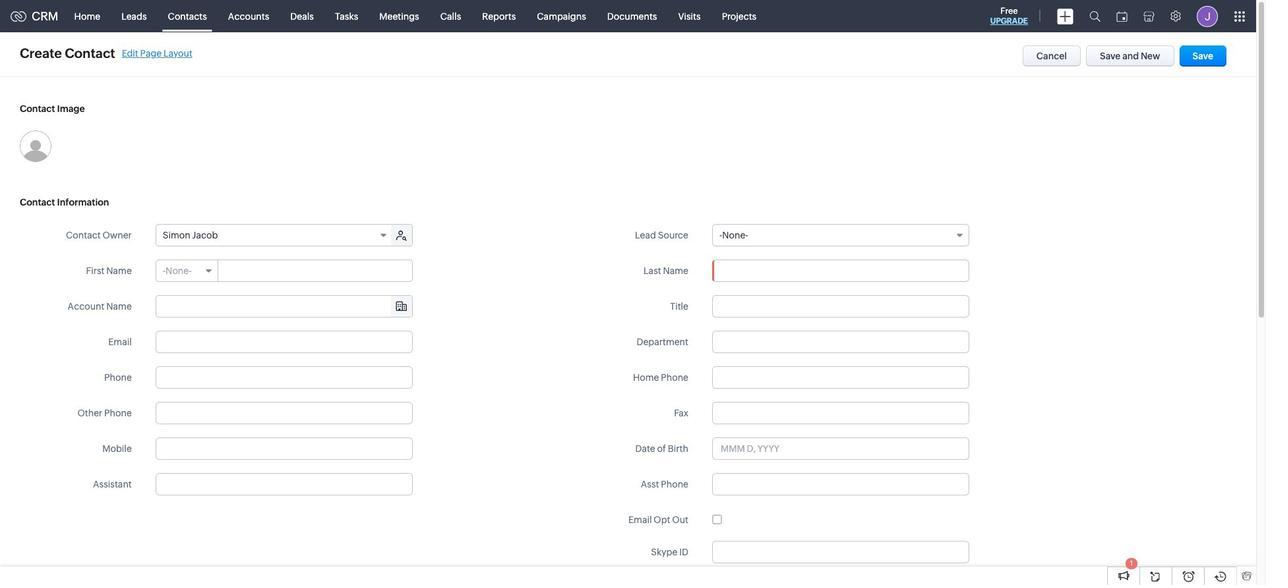 Task type: describe. For each thing, give the bounding box(es) containing it.
MMM D, YYYY text field
[[712, 438, 970, 460]]

search image
[[1090, 11, 1101, 22]]

calendar image
[[1117, 11, 1128, 21]]

image image
[[20, 131, 51, 162]]

create menu element
[[1049, 0, 1082, 32]]

logo image
[[11, 11, 26, 21]]



Task type: locate. For each thing, give the bounding box(es) containing it.
create menu image
[[1057, 8, 1074, 24]]

profile image
[[1197, 6, 1218, 27]]

profile element
[[1189, 0, 1226, 32]]

None text field
[[712, 260, 970, 282], [219, 261, 412, 282], [712, 296, 970, 318], [156, 331, 413, 354], [712, 331, 970, 354], [156, 367, 413, 389], [712, 367, 970, 389], [156, 402, 413, 425], [156, 438, 413, 460], [156, 474, 413, 496], [712, 474, 970, 496], [712, 542, 970, 564], [712, 260, 970, 282], [219, 261, 412, 282], [712, 296, 970, 318], [156, 331, 413, 354], [712, 331, 970, 354], [156, 367, 413, 389], [712, 367, 970, 389], [156, 402, 413, 425], [156, 438, 413, 460], [156, 474, 413, 496], [712, 474, 970, 496], [712, 542, 970, 564]]

None field
[[712, 224, 970, 247], [156, 225, 392, 246], [156, 261, 218, 282], [156, 296, 412, 317], [712, 224, 970, 247], [156, 225, 392, 246], [156, 261, 218, 282], [156, 296, 412, 317]]

search element
[[1082, 0, 1109, 32]]

None text field
[[712, 402, 970, 425]]



Task type: vqa. For each thing, say whether or not it's contained in the screenshot.
Search text field
no



